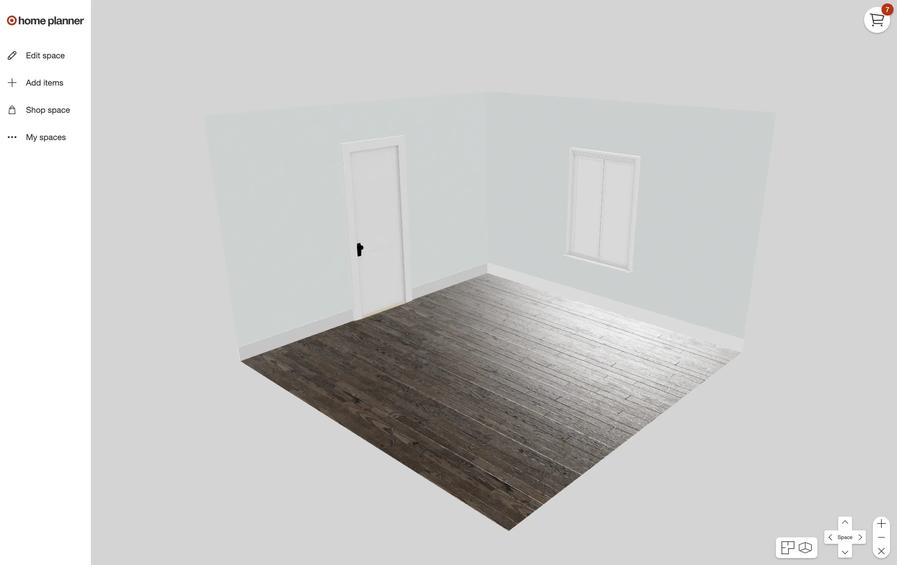 Task type: locate. For each thing, give the bounding box(es) containing it.
top view button icon image
[[782, 542, 795, 555]]

1 vertical spatial space
[[48, 105, 70, 115]]

space inside "button"
[[43, 50, 65, 60]]

shop space button
[[0, 97, 91, 123]]

add
[[26, 78, 41, 88]]

pan camera left 30° image
[[825, 531, 839, 545]]

space inside button
[[48, 105, 70, 115]]

edit space
[[26, 50, 65, 60]]

space
[[43, 50, 65, 60], [48, 105, 70, 115]]

7 button
[[864, 3, 894, 33]]

7
[[886, 5, 890, 14]]

shop
[[26, 105, 45, 115]]

space right edit
[[43, 50, 65, 60]]

space
[[838, 535, 853, 541]]

my spaces button
[[0, 124, 91, 150]]

spaces
[[39, 132, 66, 142]]

front view button icon image
[[799, 543, 812, 554]]

space right shop at the left top of page
[[48, 105, 70, 115]]

edit space button
[[0, 42, 91, 68]]

pan camera right 30° image
[[852, 531, 866, 545]]

0 vertical spatial space
[[43, 50, 65, 60]]

add items
[[26, 78, 63, 88]]



Task type: vqa. For each thing, say whether or not it's contained in the screenshot.
the on
no



Task type: describe. For each thing, give the bounding box(es) containing it.
my
[[26, 132, 37, 142]]

add items button
[[0, 70, 91, 95]]

my spaces
[[26, 132, 66, 142]]

home planner landing page image
[[7, 7, 84, 35]]

items
[[43, 78, 63, 88]]

tilt camera up 30° image
[[839, 517, 852, 531]]

edit
[[26, 50, 40, 60]]

tilt camera down 30° image
[[839, 545, 852, 559]]

space for shop space
[[48, 105, 70, 115]]

space for edit space
[[43, 50, 65, 60]]

shop space
[[26, 105, 70, 115]]



